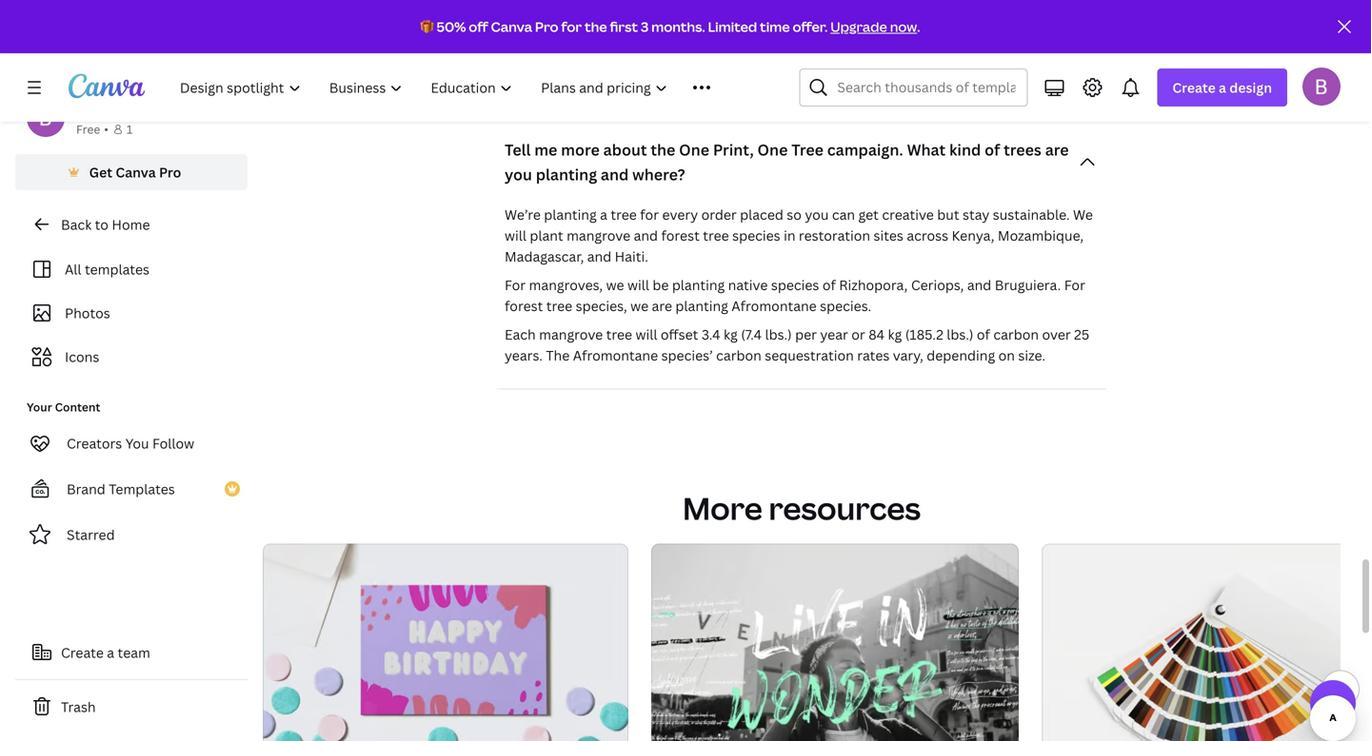 Task type: vqa. For each thing, say whether or not it's contained in the screenshot.
rightmost accredited
no



Task type: describe. For each thing, give the bounding box(es) containing it.
sharing
[[574, 49, 621, 67]]

so,
[[543, 28, 561, 46]]

tell me more about the one print, one tree campaign. what kind of trees are you planting and where? button
[[497, 136, 1107, 189]]

upgrade now button
[[831, 18, 917, 36]]

tell me more about the one print, one tree campaign. what kind of trees are you planting and where?
[[505, 140, 1069, 185]]

more resources
[[683, 488, 921, 530]]

the up then
[[729, 28, 750, 46]]

tree
[[792, 140, 824, 160]]

species,
[[576, 297, 627, 315]]

offset
[[661, 326, 699, 344]]

all
[[65, 261, 81, 279]]

of inside each mangrove tree will offset 3.4 kg (7.4 lbs.) per year or 84 kg (185.2 lbs.) of carbon over 25 years. the afromontane species' carbon sequestration rates vary, depending on size.
[[977, 326, 990, 344]]

resources
[[769, 488, 921, 530]]

click
[[565, 28, 594, 46]]

in
[[784, 227, 796, 245]]

1
[[127, 121, 133, 137]]

🎁
[[421, 18, 434, 36]]

more
[[683, 488, 763, 530]]

species inside the for mangroves, we will be planting native species of rizhopora, ceriops, and bruguiera. for forest tree species, we are planting afromontane species.
[[771, 276, 820, 294]]

year
[[820, 326, 849, 344]]

sites
[[874, 227, 904, 245]]

Search search field
[[838, 70, 1016, 106]]

content
[[55, 400, 100, 415]]

then
[[717, 49, 747, 67]]

the up sharing
[[597, 28, 618, 46]]

size.
[[1019, 347, 1046, 365]]

will for mangrove
[[636, 326, 658, 344]]

84
[[869, 326, 885, 344]]

comment
[[681, 70, 742, 88]]

planting right be
[[672, 276, 725, 294]]

your content
[[27, 400, 100, 415]]

offer.
[[793, 18, 828, 36]]

(185.2
[[906, 326, 944, 344]]

a for design
[[1219, 79, 1227, 97]]

canva inside get canva pro button
[[116, 163, 156, 181]]

mozambique,
[[998, 227, 1084, 245]]

starred
[[67, 526, 115, 544]]

you inside creators you follow "link"
[[125, 435, 149, 453]]

more
[[561, 140, 600, 160]]

0 horizontal spatial we
[[606, 276, 624, 294]]

the inside tell me more about the one print, one tree campaign. what kind of trees are you planting and where?
[[651, 140, 676, 160]]

create a design button
[[1158, 69, 1288, 107]]

to
[[505, 28, 520, 46]]

vary,
[[893, 347, 924, 365]]

then,
[[1034, 28, 1070, 46]]

a inside 'we're planting a tree for every order placed so you can get creative but stay sustainable. we will plant mangrove and forest tree species in restoration sites across kenya, mozambique, madagascar, and haiti.'
[[600, 206, 608, 224]]

(7.4
[[741, 326, 762, 344]]

now
[[890, 18, 917, 36]]

create for create a design
[[1173, 79, 1216, 97]]

restoration
[[799, 227, 871, 245]]

all templates link
[[27, 251, 236, 288]]

tree inside each mangrove tree will offset 3.4 kg (7.4 lbs.) per year or 84 kg (185.2 lbs.) of carbon over 25 years. the afromontane species' carbon sequestration rates vary, depending on size.
[[606, 326, 633, 344]]

to left your
[[820, 49, 834, 67]]

trash link
[[15, 689, 248, 727]]

photos
[[65, 304, 110, 322]]

planting inside 'we're planting a tree for every order placed so you can get creative but stay sustainable. we will plant mangrove and forest tree species in restoration sites across kenya, mozambique, madagascar, and haiti.'
[[544, 206, 597, 224]]

madagascar,
[[505, 248, 584, 266]]

sustainable.
[[993, 206, 1070, 224]]

each
[[505, 326, 536, 344]]

limited
[[708, 18, 757, 36]]

get
[[89, 163, 112, 181]]

afromontane inside each mangrove tree will offset 3.4 kg (7.4 lbs.) per year or 84 kg (185.2 lbs.) of carbon over 25 years. the afromontane species' carbon sequestration rates vary, depending on size.
[[573, 347, 658, 365]]

home
[[112, 216, 150, 234]]

dashboard.
[[958, 28, 1031, 46]]

or inside to do so, click the share button on the upper right corner of the editor dashboard. then, toggle link sharing to on. you can then set access to your card design by granting anyone permission to view, edit, or comment on the doc.
[[664, 70, 678, 88]]

free
[[76, 121, 100, 137]]

0 vertical spatial on
[[709, 28, 726, 46]]

brand templates link
[[15, 471, 248, 509]]

native
[[728, 276, 768, 294]]

free •
[[76, 121, 109, 137]]

depending
[[927, 347, 996, 365]]

trash
[[61, 699, 96, 717]]

1 horizontal spatial on
[[746, 70, 762, 88]]

across
[[907, 227, 949, 245]]

get canva pro
[[89, 163, 181, 181]]

campaign.
[[828, 140, 904, 160]]

create a card on canva image
[[263, 545, 629, 742]]

off
[[469, 18, 488, 36]]

we
[[1073, 206, 1093, 224]]

species'
[[662, 347, 713, 365]]

60 free calligraphy fonts and lettering fonts download image
[[652, 545, 1019, 742]]

we're planting a tree for every order placed so you can get creative but stay sustainable. we will plant mangrove and forest tree species in restoration sites across kenya, mozambique, madagascar, and haiti.
[[505, 206, 1093, 266]]

can inside to do so, click the share button on the upper right corner of the editor dashboard. then, toggle link sharing to on. you can then set access to your card design by granting anyone permission to view, edit, or comment on the doc.
[[691, 49, 714, 67]]

to left on.
[[624, 49, 638, 67]]

you inside 'we're planting a tree for every order placed so you can get creative but stay sustainable. we will plant mangrove and forest tree species in restoration sites across kenya, mozambique, madagascar, and haiti.'
[[805, 206, 829, 224]]

first
[[610, 18, 638, 36]]

of inside tell me more about the one print, one tree campaign. what kind of trees are you planting and where?
[[985, 140, 1000, 160]]

planting up 3.4
[[676, 297, 729, 315]]

will inside 'we're planting a tree for every order placed so you can get creative but stay sustainable. we will plant mangrove and forest tree species in restoration sites across kenya, mozambique, madagascar, and haiti.'
[[505, 227, 527, 245]]

haiti.
[[615, 248, 649, 266]]

1 lbs.) from the left
[[765, 326, 792, 344]]

design inside dropdown button
[[1230, 79, 1273, 97]]

the left .
[[891, 28, 913, 46]]

years.
[[505, 347, 543, 365]]

0 horizontal spatial carbon
[[716, 347, 762, 365]]

creators you follow link
[[15, 425, 248, 463]]

months.
[[652, 18, 705, 36]]

trees
[[1004, 140, 1042, 160]]

1 horizontal spatial we
[[631, 297, 649, 315]]

kind
[[950, 140, 981, 160]]

create a design
[[1173, 79, 1273, 97]]

3
[[641, 18, 649, 36]]

what
[[907, 140, 946, 160]]

mangrove inside each mangrove tree will offset 3.4 kg (7.4 lbs.) per year or 84 kg (185.2 lbs.) of carbon over 25 years. the afromontane species' carbon sequestration rates vary, depending on size.
[[539, 326, 603, 344]]

0 vertical spatial carbon
[[994, 326, 1039, 344]]

are inside the for mangroves, we will be planting native species of rizhopora, ceriops, and bruguiera. for forest tree species, we are planting afromontane species.
[[652, 297, 672, 315]]

get
[[859, 206, 879, 224]]

edit,
[[631, 70, 661, 88]]

your
[[837, 49, 866, 67]]

tree down order
[[703, 227, 729, 245]]

pro inside button
[[159, 163, 181, 181]]

by
[[947, 49, 963, 67]]

can inside 'we're planting a tree for every order placed so you can get creative but stay sustainable. we will plant mangrove and forest tree species in restoration sites across kenya, mozambique, madagascar, and haiti.'
[[832, 206, 855, 224]]

editor
[[916, 28, 955, 46]]

for mangroves, we will be planting native species of rizhopora, ceriops, and bruguiera. for forest tree species, we are planting afromontane species.
[[505, 276, 1086, 315]]

2 one from the left
[[758, 140, 788, 160]]

the down set
[[766, 70, 787, 88]]

0 vertical spatial for
[[561, 18, 582, 36]]

1 for from the left
[[505, 276, 526, 294]]



Task type: locate. For each thing, give the bounding box(es) containing it.
tree down mangroves,
[[546, 297, 573, 315]]

species inside 'we're planting a tree for every order placed so you can get creative but stay sustainable. we will plant mangrove and forest tree species in restoration sites across kenya, mozambique, madagascar, and haiti.'
[[733, 227, 781, 245]]

will inside each mangrove tree will offset 3.4 kg (7.4 lbs.) per year or 84 kg (185.2 lbs.) of carbon over 25 years. the afromontane species' carbon sequestration rates vary, depending on size.
[[636, 326, 658, 344]]

1 horizontal spatial one
[[758, 140, 788, 160]]

1 vertical spatial you
[[125, 435, 149, 453]]

so
[[787, 206, 802, 224]]

we right species,
[[631, 297, 649, 315]]

on.
[[641, 49, 661, 67]]

are
[[1046, 140, 1069, 160], [652, 297, 672, 315]]

1 horizontal spatial or
[[852, 326, 866, 344]]

creators
[[67, 435, 122, 453]]

1 vertical spatial on
[[746, 70, 762, 88]]

forest inside 'we're planting a tree for every order placed so you can get creative but stay sustainable. we will plant mangrove and forest tree species in restoration sites across kenya, mozambique, madagascar, and haiti.'
[[661, 227, 700, 245]]

forest down every
[[661, 227, 700, 245]]

1 horizontal spatial pro
[[535, 18, 559, 36]]

of inside the for mangroves, we will be planting native species of rizhopora, ceriops, and bruguiera. for forest tree species, we are planting afromontane species.
[[823, 276, 836, 294]]

0 horizontal spatial pro
[[159, 163, 181, 181]]

species.
[[820, 297, 872, 315]]

we're
[[505, 206, 541, 224]]

1 horizontal spatial create
[[1173, 79, 1216, 97]]

design inside to do so, click the share button on the upper right corner of the editor dashboard. then, toggle link sharing to on. you can then set access to your card design by granting anyone permission to view, edit, or comment on the doc.
[[901, 49, 944, 67]]

1 horizontal spatial canva
[[491, 18, 532, 36]]

forest up each
[[505, 297, 543, 315]]

1 one from the left
[[679, 140, 710, 160]]

photos link
[[27, 295, 236, 331]]

canva right off
[[491, 18, 532, 36]]

2 for from the left
[[1065, 276, 1086, 294]]

1 vertical spatial create
[[61, 644, 104, 662]]

but
[[938, 206, 960, 224]]

all templates
[[65, 261, 150, 279]]

mangrove up the
[[539, 326, 603, 344]]

pro up link
[[535, 18, 559, 36]]

and down about
[[601, 164, 629, 185]]

1 horizontal spatial you
[[805, 206, 829, 224]]

tell
[[505, 140, 531, 160]]

or right edit,
[[664, 70, 678, 88]]

0 horizontal spatial canva
[[116, 163, 156, 181]]

creative
[[882, 206, 934, 224]]

you
[[505, 164, 532, 185], [805, 206, 829, 224]]

0 horizontal spatial on
[[709, 28, 726, 46]]

tree
[[611, 206, 637, 224], [703, 227, 729, 245], [546, 297, 573, 315], [606, 326, 633, 344]]

pro up the 'back to home' link
[[159, 163, 181, 181]]

templates
[[109, 481, 175, 499]]

1 horizontal spatial afromontane
[[732, 297, 817, 315]]

2 lbs.) from the left
[[947, 326, 974, 344]]

every
[[662, 206, 698, 224]]

None search field
[[799, 69, 1028, 107]]

0 vertical spatial afromontane
[[732, 297, 817, 315]]

the
[[585, 18, 607, 36], [597, 28, 618, 46], [729, 28, 750, 46], [891, 28, 913, 46], [766, 70, 787, 88], [651, 140, 676, 160]]

0 vertical spatial mangrove
[[567, 227, 631, 245]]

1 horizontal spatial a
[[600, 206, 608, 224]]

of inside to do so, click the share button on the upper right corner of the editor dashboard. then, toggle link sharing to on. you can then set access to your card design by granting anyone permission to view, edit, or comment on the doc.
[[875, 28, 888, 46]]

or inside each mangrove tree will offset 3.4 kg (7.4 lbs.) per year or 84 kg (185.2 lbs.) of carbon over 25 years. the afromontane species' carbon sequestration rates vary, depending on size.
[[852, 326, 866, 344]]

1 vertical spatial are
[[652, 297, 672, 315]]

0 horizontal spatial afromontane
[[573, 347, 658, 365]]

0 horizontal spatial for
[[505, 276, 526, 294]]

will
[[505, 227, 527, 245], [628, 276, 650, 294], [636, 326, 658, 344]]

sequestration
[[765, 347, 854, 365]]

0 vertical spatial forest
[[661, 227, 700, 245]]

2 vertical spatial a
[[107, 644, 114, 662]]

mangrove up haiti. on the top left
[[567, 227, 631, 245]]

.
[[917, 18, 920, 36]]

for right bruguiera.
[[1065, 276, 1086, 294]]

0 horizontal spatial or
[[664, 70, 678, 88]]

0 vertical spatial are
[[1046, 140, 1069, 160]]

on inside each mangrove tree will offset 3.4 kg (7.4 lbs.) per year or 84 kg (185.2 lbs.) of carbon over 25 years. the afromontane species' carbon sequestration rates vary, depending on size.
[[999, 347, 1015, 365]]

permission
[[505, 70, 576, 88]]

time
[[760, 18, 790, 36]]

set
[[750, 49, 770, 67]]

and left haiti. on the top left
[[587, 248, 612, 266]]

1 kg from the left
[[724, 326, 738, 344]]

design down editor
[[901, 49, 944, 67]]

card
[[869, 49, 898, 67]]

create inside dropdown button
[[1173, 79, 1216, 97]]

lbs.) right (7.4 in the top right of the page
[[765, 326, 792, 344]]

bruguiera.
[[995, 276, 1061, 294]]

0 vertical spatial can
[[691, 49, 714, 67]]

you inside to do so, click the share button on the upper right corner of the editor dashboard. then, toggle link sharing to on. you can then set access to your card design by granting anyone permission to view, edit, or comment on the doc.
[[664, 49, 688, 67]]

doc.
[[790, 70, 818, 88]]

can
[[691, 49, 714, 67], [832, 206, 855, 224]]

back
[[61, 216, 92, 234]]

1 vertical spatial species
[[771, 276, 820, 294]]

1 vertical spatial canva
[[116, 163, 156, 181]]

your
[[27, 400, 52, 415]]

0 vertical spatial pro
[[535, 18, 559, 36]]

you left follow
[[125, 435, 149, 453]]

lbs.) up depending at top right
[[947, 326, 974, 344]]

of right kind
[[985, 140, 1000, 160]]

to down sharing
[[579, 70, 593, 88]]

tree inside the for mangroves, we will be planting native species of rizhopora, ceriops, and bruguiera. for forest tree species, we are planting afromontane species.
[[546, 297, 573, 315]]

one left "print,"
[[679, 140, 710, 160]]

you inside tell me more about the one print, one tree campaign. what kind of trees are you planting and where?
[[505, 164, 532, 185]]

afromontane down species,
[[573, 347, 658, 365]]

rates
[[857, 347, 890, 365]]

species
[[733, 227, 781, 245], [771, 276, 820, 294]]

you down button on the top of the page
[[664, 49, 688, 67]]

1 vertical spatial we
[[631, 297, 649, 315]]

0 horizontal spatial a
[[107, 644, 114, 662]]

a inside button
[[107, 644, 114, 662]]

will left be
[[628, 276, 650, 294]]

🎁 50% off canva pro for the first 3 months. limited time offer. upgrade now .
[[421, 18, 920, 36]]

can up restoration
[[832, 206, 855, 224]]

0 vertical spatial canva
[[491, 18, 532, 36]]

0 horizontal spatial you
[[505, 164, 532, 185]]

1 vertical spatial design
[[1230, 79, 1273, 97]]

species down placed
[[733, 227, 781, 245]]

2 vertical spatial on
[[999, 347, 1015, 365]]

will left offset
[[636, 326, 658, 344]]

rizhopora,
[[839, 276, 908, 294]]

the
[[546, 347, 570, 365]]

design
[[901, 49, 944, 67], [1230, 79, 1273, 97]]

and inside the for mangroves, we will be planting native species of rizhopora, ceriops, and bruguiera. for forest tree species, we are planting afromontane species.
[[968, 276, 992, 294]]

100 color combinations and how to apply them to your designs image
[[1042, 545, 1372, 742]]

are down be
[[652, 297, 672, 315]]

0 horizontal spatial can
[[691, 49, 714, 67]]

of up depending at top right
[[977, 326, 990, 344]]

1 vertical spatial forest
[[505, 297, 543, 315]]

species right native
[[771, 276, 820, 294]]

do
[[523, 28, 540, 46]]

1 horizontal spatial kg
[[888, 326, 902, 344]]

stay
[[963, 206, 990, 224]]

are right trees
[[1046, 140, 1069, 160]]

25
[[1075, 326, 1090, 344]]

0 horizontal spatial for
[[561, 18, 582, 36]]

tree up haiti. on the top left
[[611, 206, 637, 224]]

or left 84
[[852, 326, 866, 344]]

0 vertical spatial we
[[606, 276, 624, 294]]

will down we're on the top left of page
[[505, 227, 527, 245]]

one
[[679, 140, 710, 160], [758, 140, 788, 160]]

0 horizontal spatial you
[[125, 435, 149, 453]]

create a team button
[[15, 634, 248, 672]]

kenya,
[[952, 227, 995, 245]]

be
[[653, 276, 669, 294]]

templates
[[85, 261, 150, 279]]

1 vertical spatial you
[[805, 206, 829, 224]]

access
[[773, 49, 817, 67]]

a for team
[[107, 644, 114, 662]]

afromontane inside the for mangroves, we will be planting native species of rizhopora, ceriops, and bruguiera. for forest tree species, we are planting afromontane species.
[[732, 297, 817, 315]]

to right back
[[95, 216, 109, 234]]

bob builder image
[[1303, 67, 1341, 105]]

0 horizontal spatial forest
[[505, 297, 543, 315]]

carbon down (7.4 in the top right of the page
[[716, 347, 762, 365]]

0 vertical spatial create
[[1173, 79, 1216, 97]]

0 vertical spatial you
[[664, 49, 688, 67]]

brand templates
[[67, 481, 175, 499]]

1 horizontal spatial can
[[832, 206, 855, 224]]

forest inside the for mangroves, we will be planting native species of rizhopora, ceriops, and bruguiera. for forest tree species, we are planting afromontane species.
[[505, 297, 543, 315]]

link
[[548, 49, 570, 67]]

carbon up size.
[[994, 326, 1039, 344]]

and up haiti. on the top left
[[634, 227, 658, 245]]

lbs.)
[[765, 326, 792, 344], [947, 326, 974, 344]]

ceriops,
[[911, 276, 964, 294]]

view,
[[596, 70, 628, 88]]

for down madagascar,
[[505, 276, 526, 294]]

0 horizontal spatial lbs.)
[[765, 326, 792, 344]]

canva right get
[[116, 163, 156, 181]]

you right so
[[805, 206, 829, 224]]

each mangrove tree will offset 3.4 kg (7.4 lbs.) per year or 84 kg (185.2 lbs.) of carbon over 25 years. the afromontane species' carbon sequestration rates vary, depending on size.
[[505, 326, 1090, 365]]

planting inside tell me more about the one print, one tree campaign. what kind of trees are you planting and where?
[[536, 164, 597, 185]]

0 vertical spatial you
[[505, 164, 532, 185]]

for inside 'we're planting a tree for every order placed so you can get creative but stay sustainable. we will plant mangrove and forest tree species in restoration sites across kenya, mozambique, madagascar, and haiti.'
[[640, 206, 659, 224]]

kg right 84
[[888, 326, 902, 344]]

brand
[[67, 481, 106, 499]]

0 vertical spatial species
[[733, 227, 781, 245]]

kg right 3.4
[[724, 326, 738, 344]]

of up card
[[875, 28, 888, 46]]

2 kg from the left
[[888, 326, 902, 344]]

0 horizontal spatial kg
[[724, 326, 738, 344]]

starred link
[[15, 516, 248, 554]]

afromontane down native
[[732, 297, 817, 315]]

1 vertical spatial or
[[852, 326, 866, 344]]

1 vertical spatial for
[[640, 206, 659, 224]]

design left bob builder image
[[1230, 79, 1273, 97]]

afromontane
[[732, 297, 817, 315], [573, 347, 658, 365]]

share
[[622, 28, 658, 46]]

the up where?
[[651, 140, 676, 160]]

0 horizontal spatial are
[[652, 297, 672, 315]]

upper
[[753, 28, 792, 46]]

are inside tell me more about the one print, one tree campaign. what kind of trees are you planting and where?
[[1046, 140, 1069, 160]]

0 horizontal spatial create
[[61, 644, 104, 662]]

2 horizontal spatial a
[[1219, 79, 1227, 97]]

create inside button
[[61, 644, 104, 662]]

placed
[[740, 206, 784, 224]]

0 vertical spatial will
[[505, 227, 527, 245]]

on up then
[[709, 28, 726, 46]]

0 horizontal spatial design
[[901, 49, 944, 67]]

planting up plant
[[544, 206, 597, 224]]

tree down species,
[[606, 326, 633, 344]]

planting down "more"
[[536, 164, 597, 185]]

1 vertical spatial carbon
[[716, 347, 762, 365]]

1 horizontal spatial forest
[[661, 227, 700, 245]]

you down tell
[[505, 164, 532, 185]]

for
[[505, 276, 526, 294], [1065, 276, 1086, 294]]

for left every
[[640, 206, 659, 224]]

toggle
[[505, 49, 545, 67]]

1 horizontal spatial for
[[640, 206, 659, 224]]

one left tree
[[758, 140, 788, 160]]

per
[[795, 326, 817, 344]]

on left size.
[[999, 347, 1015, 365]]

0 vertical spatial or
[[664, 70, 678, 88]]

a
[[1219, 79, 1227, 97], [600, 206, 608, 224], [107, 644, 114, 662]]

plant
[[530, 227, 564, 245]]

1 horizontal spatial carbon
[[994, 326, 1039, 344]]

we up species,
[[606, 276, 624, 294]]

1 horizontal spatial lbs.)
[[947, 326, 974, 344]]

on down set
[[746, 70, 762, 88]]

1 vertical spatial afromontane
[[573, 347, 658, 365]]

for right the so, at left
[[561, 18, 582, 36]]

for
[[561, 18, 582, 36], [640, 206, 659, 224]]

1 horizontal spatial design
[[1230, 79, 1273, 97]]

and right ceriops,
[[968, 276, 992, 294]]

you
[[664, 49, 688, 67], [125, 435, 149, 453]]

will for mangroves,
[[628, 276, 650, 294]]

mangrove inside 'we're planting a tree for every order placed so you can get creative but stay sustainable. we will plant mangrove and forest tree species in restoration sites across kenya, mozambique, madagascar, and haiti.'
[[567, 227, 631, 245]]

kg
[[724, 326, 738, 344], [888, 326, 902, 344]]

1 vertical spatial will
[[628, 276, 650, 294]]

create for create a team
[[61, 644, 104, 662]]

1 horizontal spatial are
[[1046, 140, 1069, 160]]

and inside tell me more about the one print, one tree campaign. what kind of trees are you planting and where?
[[601, 164, 629, 185]]

2 horizontal spatial on
[[999, 347, 1015, 365]]

0 vertical spatial a
[[1219, 79, 1227, 97]]

planting
[[536, 164, 597, 185], [544, 206, 597, 224], [672, 276, 725, 294], [676, 297, 729, 315]]

2 vertical spatial will
[[636, 326, 658, 344]]

3.4
[[702, 326, 721, 344]]

1 vertical spatial mangrove
[[539, 326, 603, 344]]

0 vertical spatial design
[[901, 49, 944, 67]]

a inside dropdown button
[[1219, 79, 1227, 97]]

will inside the for mangroves, we will be planting native species of rizhopora, ceriops, and bruguiera. for forest tree species, we are planting afromontane species.
[[628, 276, 650, 294]]

1 vertical spatial can
[[832, 206, 855, 224]]

1 horizontal spatial you
[[664, 49, 688, 67]]

team
[[118, 644, 150, 662]]

0 horizontal spatial one
[[679, 140, 710, 160]]

1 vertical spatial a
[[600, 206, 608, 224]]

or
[[664, 70, 678, 88], [852, 326, 866, 344]]

top level navigation element
[[168, 69, 754, 107], [168, 69, 754, 107]]

anyone
[[1022, 49, 1070, 67]]

button
[[662, 28, 706, 46]]

1 horizontal spatial for
[[1065, 276, 1086, 294]]

the left the first
[[585, 18, 607, 36]]

can up comment
[[691, 49, 714, 67]]

1 vertical spatial pro
[[159, 163, 181, 181]]

of up species. on the right
[[823, 276, 836, 294]]

order
[[702, 206, 737, 224]]



